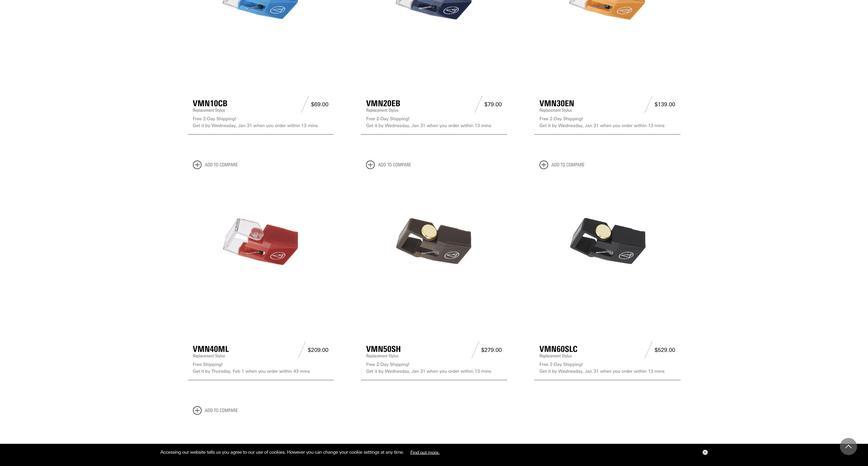 Task type: locate. For each thing, give the bounding box(es) containing it.
you
[[266, 123, 274, 128], [439, 123, 447, 128], [613, 123, 620, 128], [258, 369, 266, 374], [439, 369, 447, 374], [613, 369, 620, 374], [222, 450, 229, 456], [306, 450, 313, 456]]

2 for vmn30en
[[550, 116, 552, 121]]

vmn50sh image
[[366, 175, 502, 311]]

find
[[410, 450, 419, 456]]

tells
[[207, 450, 215, 456]]

divider line image for vmn50sh
[[469, 342, 481, 359]]

day for vmn30en
[[554, 116, 562, 121]]

it left thursday, on the left bottom
[[201, 369, 204, 374]]

jan for vmn30en
[[585, 123, 592, 128]]

compare for vmn50sh
[[393, 162, 411, 168]]

mins
[[308, 123, 318, 128], [481, 123, 491, 128], [655, 123, 665, 128], [300, 369, 310, 374], [481, 369, 491, 374], [655, 369, 665, 374]]

wednesday, down vmn20eb replacement stylus
[[385, 123, 410, 128]]

it down vmn50sh replacement stylus
[[375, 369, 377, 374]]

by left thursday, on the left bottom
[[205, 369, 210, 374]]

to for vmn60slc
[[561, 162, 565, 168]]

shipping!
[[217, 116, 236, 121], [390, 116, 410, 121], [563, 116, 583, 121], [203, 362, 223, 368], [390, 362, 410, 368], [563, 362, 583, 368]]

website
[[190, 450, 206, 456]]

our left use
[[248, 450, 255, 456]]

1 horizontal spatial our
[[248, 450, 255, 456]]

replacement inside vmn60slc replacement stylus
[[540, 354, 561, 359]]

get inside "free shipping! get it by thursday, feb 1 when you order within 43 mins"
[[193, 369, 200, 374]]

replacement inside 'vmn30en replacement stylus'
[[540, 108, 561, 113]]

free 2 -day shipping! get it by wednesday, jan 31 when you order within 13 mins
[[193, 116, 318, 128], [366, 116, 491, 128], [540, 116, 665, 128], [366, 362, 491, 374], [540, 362, 665, 374]]

replacement inside vmn40ml replacement stylus
[[193, 354, 214, 359]]

free down vmn10cb replacement stylus
[[193, 116, 202, 121]]

- for vmn20eb
[[379, 116, 381, 121]]

free shipping! get it by thursday, feb 1 when you order within 43 mins
[[193, 362, 310, 374]]

stylus inside vmn60slc replacement stylus
[[562, 354, 572, 359]]

time.
[[394, 450, 404, 456]]

by down vmn50sh replacement stylus
[[379, 369, 384, 374]]

agree
[[230, 450, 242, 456]]

- down vmn50sh replacement stylus
[[379, 362, 381, 368]]

stylus
[[215, 108, 225, 113], [389, 108, 398, 113], [562, 108, 572, 113], [215, 354, 225, 359], [389, 354, 398, 359], [562, 354, 572, 359]]

2 down vmn60slc replacement stylus
[[550, 362, 552, 368]]

by
[[205, 123, 210, 128], [379, 123, 384, 128], [552, 123, 557, 128], [205, 369, 210, 374], [379, 369, 384, 374], [552, 369, 557, 374]]

free down vmn50sh replacement stylus
[[366, 362, 375, 368]]

day down vmn10cb replacement stylus
[[207, 116, 215, 121]]

accessing our website tells us you agree to our use of cookies. however you can change your cookie settings at any time.
[[160, 450, 405, 456]]

add
[[205, 162, 213, 168], [378, 162, 386, 168], [552, 162, 560, 168], [205, 408, 213, 414]]

vmn30en replacement stylus
[[540, 99, 574, 113]]

add to compare
[[205, 162, 238, 168], [378, 162, 411, 168], [552, 162, 585, 168], [205, 408, 238, 414]]

mins right 43
[[300, 369, 310, 374]]

wednesday,
[[212, 123, 237, 128], [385, 123, 410, 128], [558, 123, 584, 128], [385, 369, 410, 374], [558, 369, 584, 374]]

2 our from the left
[[248, 450, 255, 456]]

it down vmn60slc replacement stylus
[[548, 369, 551, 374]]

within inside "free shipping! get it by thursday, feb 1 when you order within 43 mins"
[[279, 369, 292, 374]]

order inside "free shipping! get it by thursday, feb 1 when you order within 43 mins"
[[267, 369, 278, 374]]

shipping! down vmn60slc replacement stylus
[[563, 362, 583, 368]]

day down 'vmn30en replacement stylus'
[[554, 116, 562, 121]]

compare
[[220, 162, 238, 168], [393, 162, 411, 168], [566, 162, 585, 168], [220, 408, 238, 414]]

free down vmn40ml replacement stylus
[[193, 362, 202, 368]]

0 horizontal spatial our
[[182, 450, 189, 456]]

shipping! up thursday, on the left bottom
[[203, 362, 223, 368]]

it inside "free shipping! get it by thursday, feb 1 when you order within 43 mins"
[[201, 369, 204, 374]]

13
[[301, 123, 306, 128], [475, 123, 480, 128], [648, 123, 653, 128], [475, 369, 480, 374], [648, 369, 653, 374]]

wednesday, for vmn20eb
[[385, 123, 410, 128]]

add to compare for vmn60slc
[[552, 162, 585, 168]]

it
[[201, 123, 204, 128], [375, 123, 377, 128], [548, 123, 551, 128], [201, 369, 204, 374], [375, 369, 377, 374], [548, 369, 551, 374]]

-
[[206, 116, 207, 121], [379, 116, 381, 121], [552, 116, 554, 121], [379, 362, 381, 368], [552, 362, 554, 368]]

$279.00
[[481, 347, 502, 354]]

31 for vmn30en
[[594, 123, 599, 128]]

1
[[242, 369, 244, 374]]

mins down $139.00
[[655, 123, 665, 128]]

2 down vmn10cb replacement stylus
[[203, 116, 206, 121]]

31
[[247, 123, 252, 128], [420, 123, 425, 128], [594, 123, 599, 128], [420, 369, 425, 374], [594, 369, 599, 374]]

day for vmn10cb
[[207, 116, 215, 121]]

get down vmn60slc replacement stylus
[[540, 369, 547, 374]]

get down vmn40ml replacement stylus
[[193, 369, 200, 374]]

wednesday, down 'vmn30en replacement stylus'
[[558, 123, 584, 128]]

shipping! down 'vmn30en replacement stylus'
[[563, 116, 583, 121]]

2
[[203, 116, 206, 121], [376, 116, 379, 121], [550, 116, 552, 121], [376, 362, 379, 368], [550, 362, 552, 368]]

31 for vmn10cb
[[247, 123, 252, 128]]

by down 'vmn30en replacement stylus'
[[552, 123, 557, 128]]

when
[[253, 123, 265, 128], [427, 123, 438, 128], [600, 123, 612, 128], [245, 369, 257, 374], [427, 369, 438, 374], [600, 369, 612, 374]]

$79.00
[[484, 101, 502, 108]]

when inside "free shipping! get it by thursday, feb 1 when you order within 43 mins"
[[245, 369, 257, 374]]

replacement for vmn30en
[[540, 108, 561, 113]]

vmn20eb replacement stylus
[[366, 99, 400, 113]]

cookies.
[[269, 450, 286, 456]]

stylus for vmn60slc
[[562, 354, 572, 359]]

to
[[214, 162, 218, 168], [387, 162, 392, 168], [561, 162, 565, 168], [214, 408, 218, 414], [243, 450, 247, 456]]

order
[[275, 123, 286, 128], [448, 123, 459, 128], [622, 123, 633, 128], [267, 369, 278, 374], [448, 369, 459, 374], [622, 369, 633, 374]]

13 for vmn30en
[[648, 123, 653, 128]]

stylus for vmn50sh
[[389, 354, 398, 359]]

change
[[323, 450, 338, 456]]

replacement inside vmn20eb replacement stylus
[[366, 108, 388, 113]]

free 2 -day shipping! get it by wednesday, jan 31 when you order within 13 mins for vmn20eb
[[366, 116, 491, 128]]

13 for vmn10cb
[[301, 123, 306, 128]]

get down 'vmn30en replacement stylus'
[[540, 123, 547, 128]]

mins down $69.00
[[308, 123, 318, 128]]

stylus for vmn20eb
[[389, 108, 398, 113]]

1 our from the left
[[182, 450, 189, 456]]

$139.00
[[655, 101, 675, 108]]

2 down 'vmn30en replacement stylus'
[[550, 116, 552, 121]]

free
[[193, 116, 202, 121], [366, 116, 375, 121], [540, 116, 549, 121], [193, 362, 202, 368], [366, 362, 375, 368], [540, 362, 549, 368]]

compare for vmn40ml
[[220, 162, 238, 168]]

our
[[182, 450, 189, 456], [248, 450, 255, 456]]

our left website
[[182, 450, 189, 456]]

add for vmn40ml
[[205, 162, 213, 168]]

vmn60slc replacement stylus
[[540, 345, 577, 359]]

day
[[207, 116, 215, 121], [381, 116, 389, 121], [554, 116, 562, 121], [381, 362, 389, 368], [554, 362, 562, 368]]

get
[[193, 123, 200, 128], [366, 123, 373, 128], [540, 123, 547, 128], [193, 369, 200, 374], [366, 369, 373, 374], [540, 369, 547, 374]]

divider line image for vmn60slc
[[643, 342, 655, 359]]

- down vmn10cb replacement stylus
[[206, 116, 207, 121]]

replacement inside vmn50sh replacement stylus
[[366, 354, 388, 359]]

settings
[[364, 450, 379, 456]]

get down vmn50sh replacement stylus
[[366, 369, 373, 374]]

stylus inside vmn40ml replacement stylus
[[215, 354, 225, 359]]

- down vmn20eb replacement stylus
[[379, 116, 381, 121]]

thursday,
[[212, 369, 231, 374]]

2 down vmn20eb replacement stylus
[[376, 116, 379, 121]]

stylus for vmn30en
[[562, 108, 572, 113]]

stylus inside vmn10cb replacement stylus
[[215, 108, 225, 113]]

divider line image for vmn30en
[[643, 96, 655, 113]]

add to compare for vmn50sh
[[378, 162, 411, 168]]

stylus inside vmn20eb replacement stylus
[[389, 108, 398, 113]]

find out more. link
[[405, 447, 445, 458]]

stylus inside vmn50sh replacement stylus
[[389, 354, 398, 359]]

add for vmn60slc
[[552, 162, 560, 168]]

accessing
[[160, 450, 181, 456]]

stylus inside 'vmn30en replacement stylus'
[[562, 108, 572, 113]]

add to compare button
[[193, 161, 238, 169], [366, 161, 411, 169], [540, 161, 585, 169], [193, 407, 238, 415]]

it down vmn20eb replacement stylus
[[375, 123, 377, 128]]

add to compare button for vmn60slc
[[540, 161, 585, 169]]

- down 'vmn30en replacement stylus'
[[552, 116, 554, 121]]

jan
[[238, 123, 246, 128], [412, 123, 419, 128], [585, 123, 592, 128], [412, 369, 419, 374], [585, 369, 592, 374]]

wednesday, down vmn10cb replacement stylus
[[212, 123, 237, 128]]

at
[[381, 450, 384, 456]]

of
[[264, 450, 268, 456]]

replacement
[[193, 108, 214, 113], [366, 108, 388, 113], [540, 108, 561, 113], [193, 354, 214, 359], [366, 354, 388, 359], [540, 354, 561, 359]]

free inside "free shipping! get it by thursday, feb 1 when you order within 43 mins"
[[193, 362, 202, 368]]

divider line image
[[299, 96, 311, 113], [472, 96, 484, 113], [643, 96, 655, 113], [296, 342, 308, 359], [469, 342, 481, 359], [643, 342, 655, 359]]

it down vmn10cb replacement stylus
[[201, 123, 204, 128]]

$209.00
[[308, 347, 329, 354]]

day down vmn20eb replacement stylus
[[381, 116, 389, 121]]

however
[[287, 450, 305, 456]]

replacement for vmn50sh
[[366, 354, 388, 359]]

vmn30en image
[[540, 0, 675, 65]]

replacement inside vmn10cb replacement stylus
[[193, 108, 214, 113]]

wednesday, down vmn50sh replacement stylus
[[385, 369, 410, 374]]

shipping! down vmn20eb replacement stylus
[[390, 116, 410, 121]]

within
[[287, 123, 300, 128], [461, 123, 473, 128], [634, 123, 647, 128], [279, 369, 292, 374], [461, 369, 473, 374], [634, 369, 647, 374]]



Task type: describe. For each thing, give the bounding box(es) containing it.
shipping! down vmn10cb replacement stylus
[[217, 116, 236, 121]]

vmn30en
[[540, 99, 574, 108]]

replacement for vmn10cb
[[193, 108, 214, 113]]

it down 'vmn30en replacement stylus'
[[548, 123, 551, 128]]

to for vmn50sh
[[387, 162, 392, 168]]

wednesday, down vmn60slc replacement stylus
[[558, 369, 584, 374]]

divider line image for vmn20eb
[[472, 96, 484, 113]]

divider line image for vmn40ml
[[296, 342, 308, 359]]

mins inside "free shipping! get it by thursday, feb 1 when you order within 43 mins"
[[300, 369, 310, 374]]

add to compare for vmn40ml
[[205, 162, 238, 168]]

vmn70sp image
[[193, 421, 329, 467]]

by inside "free shipping! get it by thursday, feb 1 when you order within 43 mins"
[[205, 369, 210, 374]]

jan for vmn10cb
[[238, 123, 246, 128]]

cross image
[[703, 452, 706, 454]]

vmn10cb replacement stylus
[[193, 99, 227, 113]]

shipping! down vmn50sh replacement stylus
[[390, 362, 410, 368]]

free down vmn20eb replacement stylus
[[366, 116, 375, 121]]

free 2 -day shipping! get it by wednesday, jan 31 when you order within 13 mins for vmn30en
[[540, 116, 665, 128]]

replacement for vmn20eb
[[366, 108, 388, 113]]

replacement for vmn40ml
[[193, 354, 214, 359]]

vmn10cb image
[[193, 0, 329, 65]]

arrow up image
[[846, 444, 852, 450]]

can
[[315, 450, 322, 456]]

$529.00
[[655, 347, 675, 354]]

you inside "free shipping! get it by thursday, feb 1 when you order within 43 mins"
[[258, 369, 266, 374]]

mins down $279.00
[[481, 369, 491, 374]]

mins down "$79.00"
[[481, 123, 491, 128]]

day for vmn20eb
[[381, 116, 389, 121]]

day down vmn50sh replacement stylus
[[381, 362, 389, 368]]

divider line image for vmn10cb
[[299, 96, 311, 113]]

by down vmn10cb replacement stylus
[[205, 123, 210, 128]]

jan for vmn20eb
[[412, 123, 419, 128]]

31 for vmn20eb
[[420, 123, 425, 128]]

2 for vmn10cb
[[203, 116, 206, 121]]

any
[[386, 450, 393, 456]]

replacement for vmn60slc
[[540, 354, 561, 359]]

cookie
[[349, 450, 362, 456]]

add for vmn50sh
[[378, 162, 386, 168]]

free down 'vmn30en replacement stylus'
[[540, 116, 549, 121]]

2 down vmn50sh replacement stylus
[[376, 362, 379, 368]]

- for vmn10cb
[[206, 116, 207, 121]]

shipping! inside "free shipping! get it by thursday, feb 1 when you order within 43 mins"
[[203, 362, 223, 368]]

add to compare button for vmn40ml
[[193, 161, 238, 169]]

vmn40ml replacement stylus
[[193, 345, 229, 359]]

- down vmn60slc replacement stylus
[[552, 362, 554, 368]]

vmn50sh
[[366, 345, 401, 355]]

vmn10cb
[[193, 99, 227, 108]]

13 for vmn20eb
[[475, 123, 480, 128]]

vmn60slc
[[540, 345, 577, 355]]

vmn50sh replacement stylus
[[366, 345, 401, 359]]

out
[[420, 450, 427, 456]]

wednesday, for vmn30en
[[558, 123, 584, 128]]

compare for vmn60slc
[[566, 162, 585, 168]]

$69.00
[[311, 101, 329, 108]]

43
[[293, 369, 299, 374]]

vmn60slc image
[[540, 175, 675, 311]]

get down vmn10cb replacement stylus
[[193, 123, 200, 128]]

more.
[[428, 450, 440, 456]]

to for vmn40ml
[[214, 162, 218, 168]]

vmn20eb image
[[366, 0, 502, 65]]

get down vmn20eb replacement stylus
[[366, 123, 373, 128]]

add to compare button for vmn50sh
[[366, 161, 411, 169]]

stylus for vmn10cb
[[215, 108, 225, 113]]

us
[[216, 450, 221, 456]]

by down vmn60slc replacement stylus
[[552, 369, 557, 374]]

find out more.
[[410, 450, 440, 456]]

vmn40ml image
[[193, 175, 329, 311]]

mins down $529.00
[[655, 369, 665, 374]]

stylus for vmn40ml
[[215, 354, 225, 359]]

vmn20eb
[[366, 99, 400, 108]]

2 for vmn20eb
[[376, 116, 379, 121]]

wednesday, for vmn10cb
[[212, 123, 237, 128]]

by down vmn20eb replacement stylus
[[379, 123, 384, 128]]

- for vmn30en
[[552, 116, 554, 121]]

free 2 -day shipping! get it by wednesday, jan 31 when you order within 13 mins for vmn10cb
[[193, 116, 318, 128]]

day down vmn60slc replacement stylus
[[554, 362, 562, 368]]

your
[[339, 450, 348, 456]]

feb
[[233, 369, 240, 374]]

vmn40ml
[[193, 345, 229, 355]]

use
[[256, 450, 263, 456]]

free down vmn60slc replacement stylus
[[540, 362, 549, 368]]



Task type: vqa. For each thing, say whether or not it's contained in the screenshot.
COOKIES.
yes



